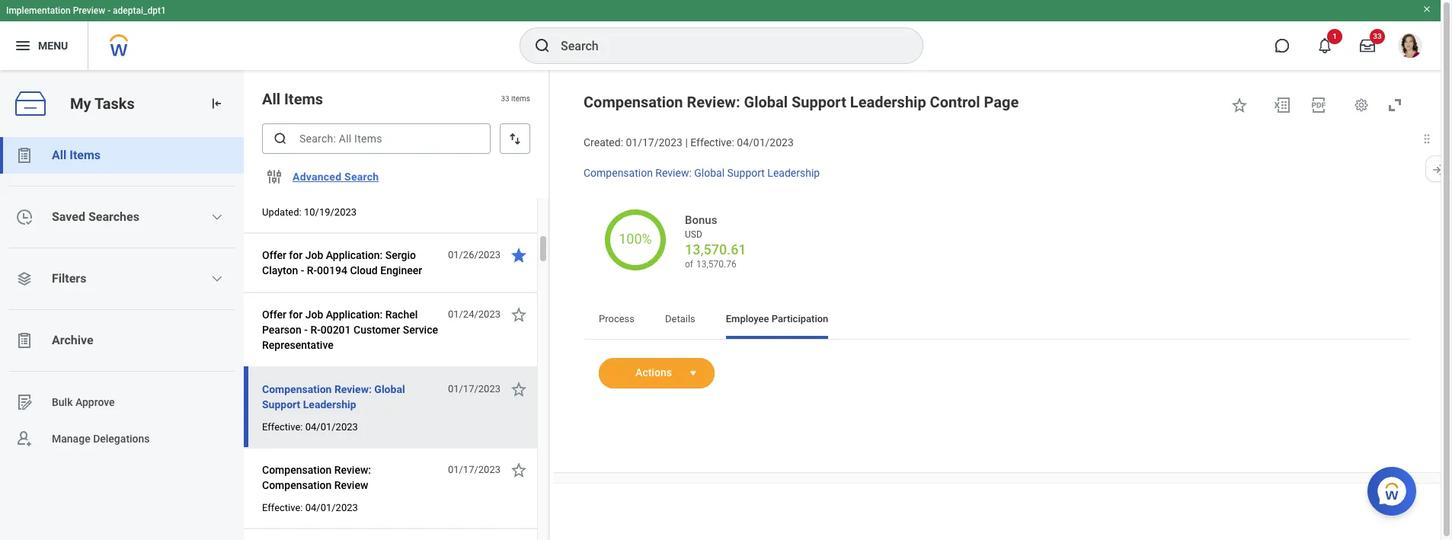 Task type: vqa. For each thing, say whether or not it's contained in the screenshot.
04/01/2023 to the middle
yes



Task type: describe. For each thing, give the bounding box(es) containing it.
04/01/2023 for global
[[305, 421, 358, 433]]

2 horizontal spatial leadership
[[850, 93, 926, 111]]

approve
[[75, 396, 115, 408]]

0 vertical spatial star image
[[1231, 96, 1249, 114]]

33 for 33 items
[[501, 95, 510, 103]]

details
[[665, 313, 696, 324]]

saved searches button
[[0, 199, 244, 236]]

compensation review: global support leadership control page
[[584, 93, 1019, 111]]

33 for 33
[[1374, 32, 1382, 40]]

tab list containing process
[[584, 302, 1411, 339]]

close environment banner image
[[1423, 5, 1432, 14]]

items inside button
[[70, 148, 101, 162]]

bonus
[[685, 214, 717, 227]]

bulk approve
[[52, 396, 115, 408]]

item list element
[[244, 70, 550, 540]]

bulk
[[52, 396, 73, 408]]

user plus image
[[15, 430, 34, 448]]

filters
[[52, 271, 86, 286]]

updated: 10/19/2023
[[262, 207, 357, 218]]

bulk approve link
[[0, 384, 244, 421]]

08/08/2023
[[305, 185, 358, 197]]

leadership inside the 'compensation review: global support leadership'
[[303, 399, 356, 411]]

rename image
[[15, 393, 34, 412]]

01/17/2023 for compensation review: global support leadership
[[448, 383, 501, 395]]

control
[[930, 93, 981, 111]]

Search: All Items text field
[[262, 123, 491, 154]]

effective: up updated:
[[262, 185, 303, 197]]

00201
[[321, 324, 351, 336]]

1 button
[[1309, 29, 1343, 62]]

saved searches
[[52, 210, 139, 224]]

search
[[344, 171, 379, 183]]

menu banner
[[0, 0, 1441, 70]]

0 vertical spatial compensation review: global support leadership
[[584, 167, 820, 179]]

participation
[[772, 313, 829, 324]]

offer for job application: rachel pearson ‎- r-00201 customer service representative button
[[262, 306, 440, 354]]

00194
[[317, 264, 347, 277]]

chevron down image for saved searches
[[211, 211, 224, 223]]

support inside the 'compensation review: global support leadership'
[[262, 399, 301, 411]]

menu
[[38, 39, 68, 52]]

gear image
[[1354, 98, 1370, 113]]

application: for cloud
[[326, 249, 383, 261]]

configure image
[[265, 168, 284, 186]]

pearson
[[262, 324, 302, 336]]

1
[[1333, 32, 1337, 40]]

review: down |
[[656, 167, 692, 179]]

Search Workday  search field
[[561, 29, 892, 62]]

effective: 08/08/2023
[[262, 185, 358, 197]]

adeptai_dpt1
[[113, 5, 166, 16]]

engineer
[[380, 264, 422, 277]]

archive
[[52, 333, 93, 348]]

process
[[599, 313, 635, 324]]

my tasks
[[70, 94, 135, 112]]

100%
[[619, 231, 652, 247]]

effective: down compensation review: compensation review
[[262, 502, 303, 514]]

1 vertical spatial leadership
[[768, 167, 820, 179]]

delegations
[[93, 433, 150, 445]]

2 horizontal spatial global
[[744, 93, 788, 111]]

r- for 00201
[[311, 324, 321, 336]]

sort image
[[508, 131, 523, 146]]

implementation preview -   adeptai_dpt1
[[6, 5, 166, 16]]

review
[[334, 479, 368, 492]]

13,570.76
[[697, 259, 737, 269]]

effective: up compensation review: compensation review
[[262, 421, 303, 433]]

representative
[[262, 339, 334, 351]]

manage
[[52, 433, 90, 445]]

clipboard image
[[15, 146, 34, 165]]

advanced search
[[293, 171, 379, 183]]

actions button
[[599, 358, 684, 388]]

compensation review: compensation review
[[262, 464, 371, 492]]

profile logan mcneil image
[[1399, 34, 1423, 61]]

all inside button
[[52, 148, 66, 162]]

compensation review: global support leadership button
[[262, 380, 440, 414]]

service
[[403, 324, 438, 336]]

sergio
[[385, 249, 416, 261]]

inbox large image
[[1360, 38, 1376, 53]]

offer for job application: sergio clayton ‎- r-00194 cloud engineer
[[262, 249, 422, 277]]

offer for offer for job application: rachel pearson ‎- r-00201 customer service representative
[[262, 309, 286, 321]]

employee
[[726, 313, 769, 324]]

customer
[[354, 324, 400, 336]]

all inside "item list" element
[[262, 90, 281, 108]]

effective: right |
[[691, 136, 735, 149]]

compensation review: global support leadership inside compensation review: global support leadership button
[[262, 383, 405, 411]]



Task type: locate. For each thing, give the bounding box(es) containing it.
0 vertical spatial offer
[[262, 249, 286, 261]]

effective: 04/01/2023
[[262, 421, 358, 433], [262, 502, 358, 514]]

2 chevron down image from the top
[[211, 273, 224, 285]]

0 vertical spatial effective: 04/01/2023
[[262, 421, 358, 433]]

clayton
[[262, 264, 298, 277]]

2 for from the top
[[289, 309, 303, 321]]

cloud
[[350, 264, 378, 277]]

33 left items
[[501, 95, 510, 103]]

justify image
[[14, 37, 32, 55]]

0 vertical spatial all
[[262, 90, 281, 108]]

preview
[[73, 5, 105, 16]]

filters button
[[0, 261, 244, 297]]

application: up 00201 on the left of the page
[[326, 309, 383, 321]]

33 inside "item list" element
[[501, 95, 510, 103]]

review: up created: 01/17/2023 | effective: 04/01/2023
[[687, 93, 740, 111]]

my
[[70, 94, 91, 112]]

compensation review: global support leadership link
[[584, 164, 820, 179]]

star image for offer for job application: sergio clayton ‎- r-00194 cloud engineer
[[510, 246, 528, 264]]

global inside compensation review: global support leadership link
[[694, 167, 725, 179]]

clipboard image
[[15, 332, 34, 350]]

leadership down "compensation review: global support leadership control page"
[[768, 167, 820, 179]]

04/01/2023
[[737, 136, 794, 149], [305, 421, 358, 433], [305, 502, 358, 514]]

job for 00194
[[305, 249, 323, 261]]

leadership
[[850, 93, 926, 111], [768, 167, 820, 179], [303, 399, 356, 411]]

2 vertical spatial support
[[262, 399, 301, 411]]

all items inside "item list" element
[[262, 90, 323, 108]]

chevron down image left updated:
[[211, 211, 224, 223]]

|
[[685, 136, 688, 149]]

for up pearson
[[289, 309, 303, 321]]

1 application: from the top
[[326, 249, 383, 261]]

0 vertical spatial 01/17/2023
[[626, 136, 683, 149]]

0 horizontal spatial 33
[[501, 95, 510, 103]]

actions
[[636, 366, 672, 378]]

star image
[[510, 246, 528, 264], [510, 306, 528, 324]]

review:
[[687, 93, 740, 111], [656, 167, 692, 179], [334, 383, 372, 396], [334, 464, 371, 476]]

star image for compensation review: compensation review
[[510, 461, 528, 479]]

1 vertical spatial r-
[[311, 324, 321, 336]]

33 inside button
[[1374, 32, 1382, 40]]

01/24/2023
[[448, 309, 501, 320]]

‎- for pearson
[[304, 324, 308, 336]]

global inside the 'compensation review: global support leadership'
[[374, 383, 405, 396]]

0 vertical spatial 33
[[1374, 32, 1382, 40]]

compensation
[[584, 93, 683, 111], [584, 167, 653, 179], [262, 383, 332, 396], [262, 464, 332, 476], [262, 479, 332, 492]]

33
[[1374, 32, 1382, 40], [501, 95, 510, 103]]

0 vertical spatial r-
[[307, 264, 317, 277]]

view printable version (pdf) image
[[1310, 96, 1328, 114]]

chevron down image inside saved searches dropdown button
[[211, 211, 224, 223]]

offer inside offer for job application: rachel pearson ‎- r-00201 customer service representative
[[262, 309, 286, 321]]

job inside offer for job application: sergio clayton ‎- r-00194 cloud engineer
[[305, 249, 323, 261]]

items down my
[[70, 148, 101, 162]]

for
[[289, 249, 303, 261], [289, 309, 303, 321]]

advanced search button
[[287, 162, 385, 192]]

0 horizontal spatial items
[[70, 148, 101, 162]]

job
[[305, 249, 323, 261], [305, 309, 323, 321]]

caret down image
[[684, 367, 703, 379]]

13,570.61
[[685, 241, 747, 257]]

r- inside offer for job application: sergio clayton ‎- r-00194 cloud engineer
[[307, 264, 317, 277]]

employee participation
[[726, 313, 829, 324]]

review: down "offer for job application: rachel pearson ‎- r-00201 customer service representative" button
[[334, 383, 372, 396]]

application: up cloud
[[326, 249, 383, 261]]

33 left profile logan mcneil image at the right top of page
[[1374, 32, 1382, 40]]

1 chevron down image from the top
[[211, 211, 224, 223]]

archive button
[[0, 322, 244, 359]]

04/01/2023 for compensation
[[305, 502, 358, 514]]

0 vertical spatial star image
[[510, 246, 528, 264]]

clock check image
[[15, 208, 34, 226]]

created: 01/17/2023 | effective: 04/01/2023
[[584, 136, 794, 149]]

global
[[744, 93, 788, 111], [694, 167, 725, 179], [374, 383, 405, 396]]

chevron down image
[[211, 211, 224, 223], [211, 273, 224, 285]]

0 vertical spatial ‎-
[[301, 264, 304, 277]]

r- up representative on the bottom of the page
[[311, 324, 321, 336]]

-
[[108, 5, 111, 16]]

effective:
[[691, 136, 735, 149], [262, 185, 303, 197], [262, 421, 303, 433], [262, 502, 303, 514]]

for inside offer for job application: rachel pearson ‎- r-00201 customer service representative
[[289, 309, 303, 321]]

application: for customer
[[326, 309, 383, 321]]

job inside offer for job application: rachel pearson ‎- r-00201 customer service representative
[[305, 309, 323, 321]]

items
[[511, 95, 530, 103]]

effective: 04/01/2023 down compensation review: global support leadership button
[[262, 421, 358, 433]]

searches
[[88, 210, 139, 224]]

01/17/2023
[[626, 136, 683, 149], [448, 383, 501, 395], [448, 464, 501, 476]]

0 horizontal spatial support
[[262, 399, 301, 411]]

‎- up representative on the bottom of the page
[[304, 324, 308, 336]]

offer for job application: sergio clayton ‎- r-00194 cloud engineer button
[[262, 246, 440, 280]]

of
[[685, 259, 694, 269]]

1 effective: 04/01/2023 from the top
[[262, 421, 358, 433]]

all right clipboard image
[[52, 148, 66, 162]]

created:
[[584, 136, 623, 149]]

1 offer from the top
[[262, 249, 286, 261]]

2 horizontal spatial support
[[792, 93, 847, 111]]

01/26/2023
[[448, 249, 501, 261]]

all items inside button
[[52, 148, 101, 162]]

0 vertical spatial chevron down image
[[211, 211, 224, 223]]

leadership down representative on the bottom of the page
[[303, 399, 356, 411]]

tasks
[[94, 94, 135, 112]]

saved
[[52, 210, 85, 224]]

0 vertical spatial global
[[744, 93, 788, 111]]

rachel
[[385, 309, 418, 321]]

‎- for clayton
[[301, 264, 304, 277]]

application:
[[326, 249, 383, 261], [326, 309, 383, 321]]

33 button
[[1351, 29, 1386, 62]]

fullscreen image
[[1386, 96, 1405, 114]]

search image
[[273, 131, 288, 146]]

‎-
[[301, 264, 304, 277], [304, 324, 308, 336]]

advanced
[[293, 171, 342, 183]]

04/01/2023 down compensation review: global support leadership button
[[305, 421, 358, 433]]

0 vertical spatial support
[[792, 93, 847, 111]]

for for clayton
[[289, 249, 303, 261]]

star image for compensation review: global support leadership
[[510, 380, 528, 399]]

1 vertical spatial ‎-
[[304, 324, 308, 336]]

effective: 04/01/2023 for support
[[262, 421, 358, 433]]

0 vertical spatial leadership
[[850, 93, 926, 111]]

2 offer from the top
[[262, 309, 286, 321]]

1 vertical spatial effective: 04/01/2023
[[262, 502, 358, 514]]

1 vertical spatial items
[[70, 148, 101, 162]]

1 vertical spatial 01/17/2023
[[448, 383, 501, 395]]

all items right clipboard image
[[52, 148, 101, 162]]

manage delegations link
[[0, 421, 244, 457]]

for up clayton
[[289, 249, 303, 261]]

10/19/2023
[[304, 207, 357, 218]]

offer up clayton
[[262, 249, 286, 261]]

my tasks element
[[0, 70, 244, 540]]

chevron down image inside filters dropdown button
[[211, 273, 224, 285]]

all up search icon
[[262, 90, 281, 108]]

chevron down image for filters
[[211, 273, 224, 285]]

star image
[[1231, 96, 1249, 114], [510, 380, 528, 399], [510, 461, 528, 479]]

1 vertical spatial star image
[[510, 306, 528, 324]]

2 vertical spatial leadership
[[303, 399, 356, 411]]

1 vertical spatial compensation review: global support leadership
[[262, 383, 405, 411]]

leadership left control
[[850, 93, 926, 111]]

1 vertical spatial 04/01/2023
[[305, 421, 358, 433]]

global down created: 01/17/2023 | effective: 04/01/2023
[[694, 167, 725, 179]]

0 vertical spatial for
[[289, 249, 303, 261]]

job up 00194
[[305, 249, 323, 261]]

offer inside offer for job application: sergio clayton ‎- r-00194 cloud engineer
[[262, 249, 286, 261]]

‎- inside offer for job application: sergio clayton ‎- r-00194 cloud engineer
[[301, 264, 304, 277]]

2 job from the top
[[305, 309, 323, 321]]

2 vertical spatial 01/17/2023
[[448, 464, 501, 476]]

1 horizontal spatial leadership
[[768, 167, 820, 179]]

job for 00201
[[305, 309, 323, 321]]

search image
[[533, 37, 552, 55]]

export to excel image
[[1274, 96, 1292, 114]]

list containing all items
[[0, 137, 244, 457]]

1 vertical spatial for
[[289, 309, 303, 321]]

compensation review: global support leadership down representative on the bottom of the page
[[262, 383, 405, 411]]

review: up review
[[334, 464, 371, 476]]

1 vertical spatial global
[[694, 167, 725, 179]]

all items
[[262, 90, 323, 108], [52, 148, 101, 162]]

r- right clayton
[[307, 264, 317, 277]]

0 vertical spatial job
[[305, 249, 323, 261]]

transformation import image
[[209, 96, 224, 111]]

menu button
[[0, 21, 88, 70]]

list
[[0, 137, 244, 457]]

r- inside offer for job application: rachel pearson ‎- r-00201 customer service representative
[[311, 324, 321, 336]]

2 effective: 04/01/2023 from the top
[[262, 502, 358, 514]]

review: inside compensation review: compensation review
[[334, 464, 371, 476]]

1 vertical spatial star image
[[510, 380, 528, 399]]

0 horizontal spatial compensation review: global support leadership
[[262, 383, 405, 411]]

compensation review: global support leadership down created: 01/17/2023 | effective: 04/01/2023
[[584, 167, 820, 179]]

1 vertical spatial all items
[[52, 148, 101, 162]]

1 vertical spatial offer
[[262, 309, 286, 321]]

all items button
[[0, 137, 244, 174]]

perspective image
[[15, 270, 34, 288]]

2 application: from the top
[[326, 309, 383, 321]]

star image right 01/26/2023
[[510, 246, 528, 264]]

offer
[[262, 249, 286, 261], [262, 309, 286, 321]]

updated:
[[262, 207, 302, 218]]

global down search workday search box
[[744, 93, 788, 111]]

all
[[262, 90, 281, 108], [52, 148, 66, 162]]

‎- right clayton
[[301, 264, 304, 277]]

star image for offer for job application: rachel pearson ‎- r-00201 customer service representative
[[510, 306, 528, 324]]

1 horizontal spatial all items
[[262, 90, 323, 108]]

1 vertical spatial job
[[305, 309, 323, 321]]

global down the customer
[[374, 383, 405, 396]]

manage delegations
[[52, 433, 150, 445]]

2 vertical spatial 04/01/2023
[[305, 502, 358, 514]]

1 for from the top
[[289, 249, 303, 261]]

1 horizontal spatial items
[[284, 90, 323, 108]]

notifications large image
[[1318, 38, 1333, 53]]

0 horizontal spatial leadership
[[303, 399, 356, 411]]

offer for job application: rachel pearson ‎- r-00201 customer service representative
[[262, 309, 438, 351]]

2 star image from the top
[[510, 306, 528, 324]]

33 items
[[501, 95, 530, 103]]

r- for 00194
[[307, 264, 317, 277]]

application: inside offer for job application: sergio clayton ‎- r-00194 cloud engineer
[[326, 249, 383, 261]]

chevron down image left clayton
[[211, 273, 224, 285]]

1 vertical spatial application:
[[326, 309, 383, 321]]

support
[[792, 93, 847, 111], [727, 167, 765, 179], [262, 399, 301, 411]]

compensation review: global support leadership
[[584, 167, 820, 179], [262, 383, 405, 411]]

1 vertical spatial all
[[52, 148, 66, 162]]

0 horizontal spatial all
[[52, 148, 66, 162]]

1 horizontal spatial 33
[[1374, 32, 1382, 40]]

1 vertical spatial 33
[[501, 95, 510, 103]]

job up 00201 on the left of the page
[[305, 309, 323, 321]]

usd
[[685, 230, 703, 240]]

implementation
[[6, 5, 71, 16]]

for for pearson
[[289, 309, 303, 321]]

1 horizontal spatial all
[[262, 90, 281, 108]]

0 vertical spatial 04/01/2023
[[737, 136, 794, 149]]

04/01/2023 down "compensation review: global support leadership control page"
[[737, 136, 794, 149]]

04/01/2023 down review
[[305, 502, 358, 514]]

2 vertical spatial star image
[[510, 461, 528, 479]]

1 horizontal spatial compensation review: global support leadership
[[584, 167, 820, 179]]

effective: 04/01/2023 for review
[[262, 502, 358, 514]]

compensation inside the 'compensation review: global support leadership'
[[262, 383, 332, 396]]

0 vertical spatial items
[[284, 90, 323, 108]]

0 horizontal spatial global
[[374, 383, 405, 396]]

0 vertical spatial all items
[[262, 90, 323, 108]]

1 job from the top
[[305, 249, 323, 261]]

01/17/2023 for compensation review: compensation review
[[448, 464, 501, 476]]

items
[[284, 90, 323, 108], [70, 148, 101, 162]]

star image right '01/24/2023' at the left bottom of the page
[[510, 306, 528, 324]]

1 vertical spatial support
[[727, 167, 765, 179]]

0 horizontal spatial all items
[[52, 148, 101, 162]]

1 vertical spatial chevron down image
[[211, 273, 224, 285]]

bonus usd 13,570.61 of 13,570.76
[[685, 214, 747, 269]]

1 star image from the top
[[510, 246, 528, 264]]

1 horizontal spatial global
[[694, 167, 725, 179]]

items inside "item list" element
[[284, 90, 323, 108]]

0 vertical spatial application:
[[326, 249, 383, 261]]

1 horizontal spatial support
[[727, 167, 765, 179]]

‎- inside offer for job application: rachel pearson ‎- r-00201 customer service representative
[[304, 324, 308, 336]]

compensation review: compensation review button
[[262, 461, 440, 495]]

tab list
[[584, 302, 1411, 339]]

offer up pearson
[[262, 309, 286, 321]]

application: inside offer for job application: rachel pearson ‎- r-00201 customer service representative
[[326, 309, 383, 321]]

offer for offer for job application: sergio clayton ‎- r-00194 cloud engineer
[[262, 249, 286, 261]]

page
[[984, 93, 1019, 111]]

effective: 04/01/2023 down compensation review: compensation review
[[262, 502, 358, 514]]

for inside offer for job application: sergio clayton ‎- r-00194 cloud engineer
[[289, 249, 303, 261]]

items up search icon
[[284, 90, 323, 108]]

2 vertical spatial global
[[374, 383, 405, 396]]

all items up search icon
[[262, 90, 323, 108]]



